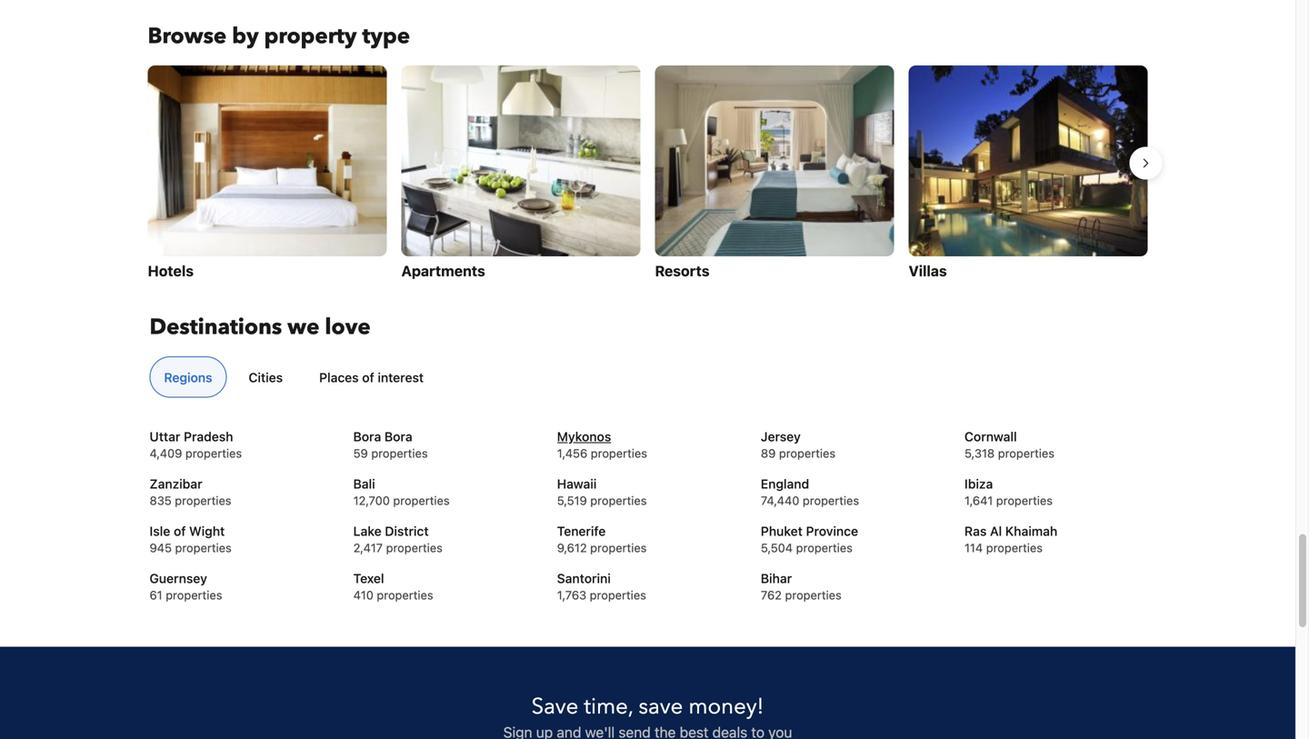 Task type: locate. For each thing, give the bounding box(es) containing it.
properties down jersey
[[779, 447, 836, 460]]

properties down wight
[[175, 541, 232, 555]]

1 bora from the left
[[354, 429, 381, 444]]

0 horizontal spatial bora
[[354, 429, 381, 444]]

hotels
[[148, 263, 194, 280]]

properties inside "texel 410 properties"
[[377, 588, 434, 602]]

properties down tenerife link
[[591, 541, 647, 555]]

properties inside isle of wight 945 properties
[[175, 541, 232, 555]]

properties inside lake district 2,417 properties
[[386, 541, 443, 555]]

love
[[325, 313, 371, 343]]

uttar pradesh 4,409 properties
[[150, 429, 242, 460]]

properties inside england 74,440 properties
[[803, 494, 860, 508]]

time,
[[584, 692, 633, 722]]

khaimah
[[1006, 524, 1058, 539]]

properties inside the 'tenerife 9,612 properties'
[[591, 541, 647, 555]]

of inside isle of wight 945 properties
[[174, 524, 186, 539]]

hawaii
[[557, 477, 597, 492]]

hotels link
[[148, 65, 387, 284]]

properties
[[185, 447, 242, 460], [371, 447, 428, 460], [591, 447, 648, 460], [779, 447, 836, 460], [999, 447, 1055, 460], [175, 494, 232, 508], [393, 494, 450, 508], [591, 494, 647, 508], [803, 494, 860, 508], [997, 494, 1053, 508], [175, 541, 232, 555], [386, 541, 443, 555], [591, 541, 647, 555], [797, 541, 853, 555], [987, 541, 1043, 555], [166, 588, 222, 602], [377, 588, 434, 602], [590, 588, 647, 602], [786, 588, 842, 602]]

1 horizontal spatial bora
[[385, 429, 413, 444]]

santorini
[[557, 571, 611, 586]]

england
[[761, 477, 810, 492]]

interest
[[378, 370, 424, 385]]

ras al khaimah 114 properties
[[965, 524, 1058, 555]]

9,612
[[557, 541, 587, 555]]

bali
[[354, 477, 375, 492]]

villas link
[[909, 65, 1148, 284]]

resorts link
[[655, 65, 895, 284]]

destinations
[[150, 313, 282, 343]]

properties up khaimah
[[997, 494, 1053, 508]]

province
[[806, 524, 859, 539]]

lake
[[354, 524, 382, 539]]

of inside button
[[362, 370, 375, 385]]

hawaii link
[[557, 475, 739, 493]]

places
[[319, 370, 359, 385]]

properties down bihar on the right bottom
[[786, 588, 842, 602]]

places of interest
[[319, 370, 424, 385]]

properties inside jersey 89 properties
[[779, 447, 836, 460]]

uttar
[[150, 429, 180, 444]]

apartments link
[[402, 65, 641, 284]]

properties inside guernsey 61 properties
[[166, 588, 222, 602]]

properties up wight
[[175, 494, 232, 508]]

cities
[[249, 370, 283, 385]]

bali link
[[354, 475, 535, 493]]

properties down the guernsey
[[166, 588, 222, 602]]

cornwall 5,318 properties
[[965, 429, 1055, 460]]

properties down mykonos link
[[591, 447, 648, 460]]

al
[[991, 524, 1003, 539]]

properties down pradesh
[[185, 447, 242, 460]]

properties down "cornwall" link
[[999, 447, 1055, 460]]

of for interest
[[362, 370, 375, 385]]

properties inside hawaii 5,519 properties
[[591, 494, 647, 508]]

of right isle
[[174, 524, 186, 539]]

of right places
[[362, 370, 375, 385]]

tenerife
[[557, 524, 606, 539]]

1,763
[[557, 588, 587, 602]]

properties down district
[[386, 541, 443, 555]]

uttar pradesh link
[[150, 428, 331, 446]]

region containing hotels
[[133, 58, 1163, 291]]

properties inside the santorini 1,763 properties
[[590, 588, 647, 602]]

by
[[232, 21, 259, 51]]

762
[[761, 588, 782, 602]]

mykonos link
[[557, 428, 739, 446]]

ibiza link
[[965, 475, 1147, 493]]

properties inside bali 12,700 properties
[[393, 494, 450, 508]]

properties down santorini link
[[590, 588, 647, 602]]

browse
[[148, 21, 227, 51]]

bora bora link
[[354, 428, 535, 446]]

phuket
[[761, 524, 803, 539]]

isle of wight 945 properties
[[150, 524, 232, 555]]

bora up 59
[[354, 429, 381, 444]]

bora up bali 12,700 properties
[[385, 429, 413, 444]]

0 vertical spatial of
[[362, 370, 375, 385]]

jersey
[[761, 429, 801, 444]]

ras al khaimah link
[[965, 523, 1147, 541]]

cornwall link
[[965, 428, 1147, 446]]

zanzibar link
[[150, 475, 331, 493]]

1 vertical spatial of
[[174, 524, 186, 539]]

properties down "england" link
[[803, 494, 860, 508]]

properties down hawaii link
[[591, 494, 647, 508]]

properties up bali 12,700 properties
[[371, 447, 428, 460]]

properties inside bihar 762 properties
[[786, 588, 842, 602]]

ibiza 1,641 properties
[[965, 477, 1053, 508]]

properties down khaimah
[[987, 541, 1043, 555]]

properties inside ibiza 1,641 properties
[[997, 494, 1053, 508]]

0 horizontal spatial of
[[174, 524, 186, 539]]

browse by property type
[[148, 21, 410, 51]]

regions
[[164, 370, 212, 385]]

61
[[150, 588, 163, 602]]

properties down texel
[[377, 588, 434, 602]]

apartments
[[402, 263, 486, 280]]

pradesh
[[184, 429, 233, 444]]

jersey link
[[761, 428, 943, 446]]

properties down bali 'link'
[[393, 494, 450, 508]]

of for wight
[[174, 524, 186, 539]]

2,417
[[354, 541, 383, 555]]

bihar 762 properties
[[761, 571, 842, 602]]

1 horizontal spatial of
[[362, 370, 375, 385]]

texel 410 properties
[[354, 571, 434, 602]]

12,700
[[354, 494, 390, 508]]

tab list
[[142, 357, 1147, 399]]

guernsey link
[[150, 570, 331, 588]]

we
[[288, 313, 320, 343]]

zanzibar 835 properties
[[150, 477, 232, 508]]

region
[[133, 58, 1163, 291]]

properties down province
[[797, 541, 853, 555]]

district
[[385, 524, 429, 539]]



Task type: describe. For each thing, give the bounding box(es) containing it.
guernsey 61 properties
[[150, 571, 222, 602]]

cornwall
[[965, 429, 1018, 444]]

hawaii 5,519 properties
[[557, 477, 647, 508]]

mykonos
[[557, 429, 612, 444]]

ras
[[965, 524, 987, 539]]

phuket province 5,504 properties
[[761, 524, 859, 555]]

mykonos 1,456 properties
[[557, 429, 648, 460]]

england 74,440 properties
[[761, 477, 860, 508]]

5,318
[[965, 447, 995, 460]]

89
[[761, 447, 776, 460]]

santorini link
[[557, 570, 739, 588]]

cities button
[[234, 357, 298, 398]]

properties inside zanzibar 835 properties
[[175, 494, 232, 508]]

4,409
[[150, 447, 182, 460]]

type
[[362, 21, 410, 51]]

texel
[[354, 571, 384, 586]]

5,504
[[761, 541, 793, 555]]

zanzibar
[[150, 477, 202, 492]]

properties inside bora bora 59 properties
[[371, 447, 428, 460]]

5,519
[[557, 494, 587, 508]]

villas
[[909, 263, 948, 280]]

tenerife link
[[557, 523, 739, 541]]

save time, save money!
[[532, 692, 764, 722]]

59
[[354, 447, 368, 460]]

property
[[264, 21, 357, 51]]

1,456
[[557, 447, 588, 460]]

bora bora 59 properties
[[354, 429, 428, 460]]

places of interest button
[[305, 357, 438, 398]]

isle
[[150, 524, 170, 539]]

regions button
[[150, 357, 227, 398]]

money!
[[689, 692, 764, 722]]

properties inside cornwall 5,318 properties
[[999, 447, 1055, 460]]

1,641
[[965, 494, 994, 508]]

tenerife 9,612 properties
[[557, 524, 647, 555]]

properties inside ras al khaimah 114 properties
[[987, 541, 1043, 555]]

ibiza
[[965, 477, 994, 492]]

wight
[[189, 524, 225, 539]]

texel link
[[354, 570, 535, 588]]

save
[[532, 692, 579, 722]]

isle of wight link
[[150, 523, 331, 541]]

lake district link
[[354, 523, 535, 541]]

england link
[[761, 475, 943, 493]]

phuket province link
[[761, 523, 943, 541]]

save
[[639, 692, 683, 722]]

114
[[965, 541, 983, 555]]

bihar
[[761, 571, 792, 586]]

resorts
[[655, 263, 710, 280]]

74,440
[[761, 494, 800, 508]]

tab list containing regions
[[142, 357, 1147, 399]]

properties inside uttar pradesh 4,409 properties
[[185, 447, 242, 460]]

lake district 2,417 properties
[[354, 524, 443, 555]]

835
[[150, 494, 172, 508]]

410
[[354, 588, 374, 602]]

2 bora from the left
[[385, 429, 413, 444]]

properties inside phuket province 5,504 properties
[[797, 541, 853, 555]]

bali 12,700 properties
[[354, 477, 450, 508]]

945
[[150, 541, 172, 555]]

guernsey
[[150, 571, 207, 586]]

bihar link
[[761, 570, 943, 588]]

santorini 1,763 properties
[[557, 571, 647, 602]]

properties inside mykonos 1,456 properties
[[591, 447, 648, 460]]

jersey 89 properties
[[761, 429, 836, 460]]

destinations we love
[[150, 313, 371, 343]]



Task type: vqa. For each thing, say whether or not it's contained in the screenshot.
Guest reviews element
no



